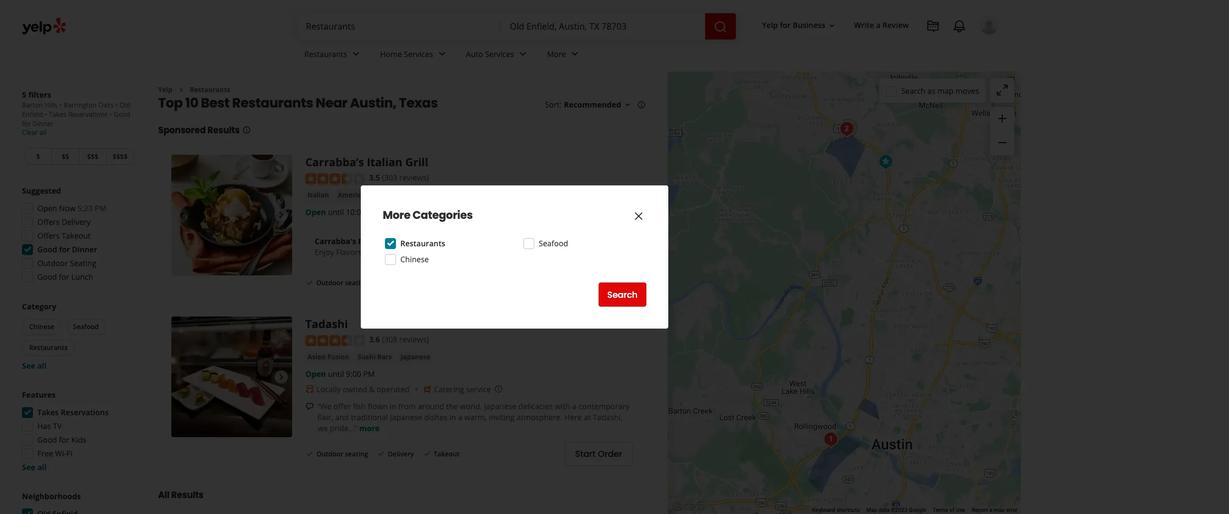 Task type: vqa. For each thing, say whether or not it's contained in the screenshot.
Firehouse on the bottom of the page
no



Task type: locate. For each thing, give the bounding box(es) containing it.
1 24 chevron down v2 image from the left
[[349, 47, 363, 61]]

carrabba's
[[315, 236, 356, 247]]

fall up flavors
[[358, 236, 372, 247]]

0 horizontal spatial 16 checkmark v2 image
[[305, 450, 314, 458]]

0 vertical spatial restaurants link
[[296, 40, 371, 71]]

0 vertical spatial 16 info v2 image
[[637, 101, 646, 109]]

more inside dialog
[[383, 208, 411, 223]]

0 vertical spatial yelp
[[762, 20, 778, 30]]

neighborhoods
[[22, 492, 81, 502]]

delivery
[[62, 217, 91, 227], [388, 450, 414, 459]]

group
[[990, 107, 1014, 155], [19, 186, 136, 286], [20, 302, 136, 372], [19, 390, 136, 473]]

good down outdoor seating
[[37, 272, 57, 282]]

all results
[[158, 489, 204, 502]]

2 next image from the top
[[275, 371, 288, 384]]

report a map error
[[972, 508, 1018, 514]]

outdoor down we
[[316, 450, 343, 459]]

2 offers from the top
[[37, 231, 60, 241]]

1 horizontal spatial fall
[[373, 247, 385, 258]]

until left 10:00
[[328, 207, 344, 217]]

for down "barton"
[[22, 119, 31, 129]]

2 vertical spatial all
[[37, 462, 47, 473]]

2 until from the top
[[328, 369, 344, 379]]

16 checkmark v2 image down 'dishes'
[[423, 450, 432, 458]]

0 horizontal spatial more
[[383, 208, 411, 223]]

$$$
[[87, 152, 98, 161]]

1 vertical spatial results
[[171, 489, 204, 502]]

group containing category
[[20, 302, 136, 372]]

for down outdoor seating
[[59, 272, 69, 282]]

1 next image from the top
[[275, 209, 288, 222]]

1 outdoor seating from the top
[[316, 278, 368, 288]]

16 checkmark v2 image
[[305, 278, 314, 287]]

see all
[[22, 361, 47, 371], [22, 462, 47, 473]]

of left use
[[950, 508, 955, 514]]

2 16 checkmark v2 image from the left
[[377, 450, 386, 458]]

2 see all from the top
[[22, 462, 47, 473]]

all right clear at the left of the page
[[40, 128, 47, 137]]

16 catering v2 image
[[423, 385, 432, 394]]

0 vertical spatial more
[[547, 49, 566, 59]]

1 vertical spatial next image
[[275, 371, 288, 384]]

offers up offers takeout
[[37, 217, 60, 227]]

1 vertical spatial chinese
[[29, 322, 54, 332]]

0 vertical spatial see all
[[22, 361, 47, 371]]

&
[[369, 384, 375, 395]]

0 vertical spatial takeout
[[62, 231, 91, 241]]

reviews) up the japanese button
[[399, 335, 429, 345]]

offers down offers delivery
[[37, 231, 60, 241]]

16 info v2 image down business categories 'element'
[[637, 101, 646, 109]]

0 horizontal spatial results
[[171, 489, 204, 502]]

slideshow element
[[171, 155, 292, 276], [171, 317, 292, 438]]

1 vertical spatial see all
[[22, 462, 47, 473]]

until for tadashi
[[328, 369, 344, 379]]

keyboard shortcuts
[[812, 508, 860, 514]]

services left 24 chevron down v2 image
[[404, 49, 433, 59]]

1 horizontal spatial search
[[901, 85, 926, 96]]

restaurants link right 16 chevron right v2 image
[[190, 85, 230, 94]]

1 vertical spatial in
[[449, 412, 456, 423]]

16 info v2 image right sponsored results
[[242, 126, 251, 135]]

1 vertical spatial delivery
[[388, 450, 414, 459]]

search for search as map moves
[[901, 85, 926, 96]]

$
[[36, 152, 40, 161]]

japanese down "from"
[[390, 412, 422, 423]]

italian down 3.5 star rating image
[[308, 190, 329, 200]]

(308
[[382, 335, 397, 345]]

open now 5:23 pm
[[37, 203, 106, 214]]

google image
[[671, 500, 707, 515]]

for left business
[[780, 20, 791, 30]]

1 16 checkmark v2 image from the left
[[305, 450, 314, 458]]

pm for carrabba's italian grill
[[368, 207, 379, 217]]

italian button
[[305, 190, 331, 201]]

0 vertical spatial results
[[207, 124, 240, 137]]

0 vertical spatial next image
[[275, 209, 288, 222]]

1 vertical spatial see all button
[[22, 462, 47, 473]]

more for more categories
[[383, 208, 411, 223]]

keyboard shortcuts button
[[812, 507, 860, 515]]

see down restaurants button at the left bottom
[[22, 361, 35, 371]]

filters
[[28, 90, 51, 100]]

1 see from the top
[[22, 361, 35, 371]]

16 checkmark v2 image down more
[[377, 450, 386, 458]]

16 checkmark v2 image down 16 speech v2 icon
[[305, 450, 314, 458]]

sponsored results
[[158, 124, 240, 137]]

yelp inside yelp for business button
[[762, 20, 778, 30]]

1 vertical spatial more
[[383, 208, 411, 223]]

0 vertical spatial chinese
[[400, 254, 429, 265]]

outdoor
[[37, 258, 68, 269], [316, 278, 343, 288], [316, 450, 343, 459]]

3 16 checkmark v2 image from the left
[[423, 450, 432, 458]]

see for category
[[22, 361, 35, 371]]

1 horizontal spatial map
[[994, 508, 1005, 514]]

open down italian link
[[305, 207, 326, 217]]

0 vertical spatial see
[[22, 361, 35, 371]]

search image
[[714, 20, 727, 33]]

start
[[575, 448, 596, 461]]

1 vertical spatial italian
[[308, 190, 329, 200]]

restaurants inside button
[[29, 343, 68, 353]]

pm right "9:00"
[[363, 369, 375, 379]]

oaks
[[98, 101, 114, 110]]

1 vertical spatial slideshow element
[[171, 317, 292, 438]]

more inside business categories 'element'
[[547, 49, 566, 59]]

category
[[22, 302, 56, 312]]

world,
[[460, 401, 482, 412]]

1 offers from the top
[[37, 217, 60, 227]]

(traditional)
[[371, 190, 412, 200]]

locally owned & operated
[[316, 384, 410, 395]]

1 vertical spatial fall
[[373, 247, 385, 258]]

24 chevron down v2 image inside auto services "link"
[[516, 47, 530, 61]]

0 vertical spatial see all button
[[22, 361, 47, 371]]

traditional
[[351, 412, 388, 423]]

asian fusion
[[308, 352, 349, 362]]

0 horizontal spatial seafood
[[73, 322, 99, 332]]

all down restaurants button at the left bottom
[[37, 361, 47, 371]]

1 vertical spatial reservations
[[61, 408, 109, 418]]

3 24 chevron down v2 image from the left
[[568, 47, 582, 61]]

0 vertical spatial fall
[[358, 236, 372, 247]]

5:23
[[78, 203, 93, 214]]

map
[[866, 508, 877, 514]]

services right auto
[[485, 49, 514, 59]]

yelp link
[[158, 85, 172, 94]]

2 slideshow element from the top
[[171, 317, 292, 438]]

0 horizontal spatial 16 info v2 image
[[242, 126, 251, 135]]

1 vertical spatial yelp
[[158, 85, 172, 94]]

american
[[338, 190, 369, 200]]

2 horizontal spatial 24 chevron down v2 image
[[568, 47, 582, 61]]

clear
[[22, 128, 38, 137]]

services inside "link"
[[485, 49, 514, 59]]

tadashi image
[[171, 317, 292, 438]]

delivery down "from"
[[388, 450, 414, 459]]

around
[[418, 401, 444, 412]]

barrington
[[64, 101, 97, 110]]

1 vertical spatial of
[[950, 508, 955, 514]]

1 horizontal spatial yelp
[[762, 20, 778, 30]]

good for dinner inside group
[[37, 244, 97, 255]]

the
[[446, 401, 458, 412]]

0 vertical spatial slideshow element
[[171, 155, 292, 276]]

1 vertical spatial restaurants link
[[190, 85, 230, 94]]

1 horizontal spatial chinese
[[400, 254, 429, 265]]

next image for carrabba's italian grill
[[275, 209, 288, 222]]

takeout down 'dishes'
[[434, 450, 460, 459]]

1 services from the left
[[404, 49, 433, 59]]

0 vertical spatial dinner
[[33, 119, 54, 129]]

chinese
[[400, 254, 429, 265], [29, 322, 54, 332]]

0 horizontal spatial restaurants link
[[190, 85, 230, 94]]

16 locally owned v2 image
[[305, 385, 314, 394]]

outdoor up good for lunch
[[37, 258, 68, 269]]

1 vertical spatial search
[[607, 289, 638, 301]]

catering service
[[434, 384, 491, 395]]

neighborhoods group
[[19, 492, 136, 515]]

1 horizontal spatial 16 checkmark v2 image
[[377, 450, 386, 458]]

2 see all button from the top
[[22, 462, 47, 473]]

1 vertical spatial dinner
[[72, 244, 97, 255]]

2 reviews) from the top
[[399, 335, 429, 345]]

good up "free"
[[37, 435, 57, 445]]

seafood inside more categories dialog
[[539, 238, 568, 249]]

see for features
[[22, 462, 35, 473]]

1 see all from the top
[[22, 361, 47, 371]]

open up 16 locally owned v2 image
[[305, 369, 326, 379]]

0 vertical spatial map
[[938, 85, 954, 96]]

dinner down hills
[[33, 119, 54, 129]]

user actions element
[[753, 14, 1014, 81]]

0 horizontal spatial map
[[938, 85, 954, 96]]

24 chevron down v2 image for auto services
[[516, 47, 530, 61]]

dinner up seating
[[72, 244, 97, 255]]

0 vertical spatial outdoor seating
[[316, 278, 368, 288]]

open down the suggested
[[37, 203, 57, 214]]

a
[[876, 20, 881, 30], [572, 401, 577, 412], [458, 412, 462, 423], [990, 508, 993, 514]]

more
[[547, 49, 566, 59], [383, 208, 411, 223]]

see up neighborhoods in the bottom of the page
[[22, 462, 35, 473]]

menu
[[374, 236, 396, 247]]

0 vertical spatial of
[[364, 247, 371, 258]]

1 reviews) from the top
[[399, 173, 429, 183]]

old enfield
[[22, 101, 130, 119]]

0 horizontal spatial fall
[[358, 236, 372, 247]]

all down "free"
[[37, 462, 47, 473]]

reviews) down grill
[[399, 173, 429, 183]]

offers for offers takeout
[[37, 231, 60, 241]]

0 horizontal spatial in
[[390, 401, 396, 412]]

0 vertical spatial seafood
[[539, 238, 568, 249]]

1 horizontal spatial services
[[485, 49, 514, 59]]

16 info v2 image
[[637, 101, 646, 109], [242, 126, 251, 135]]

see all down "free"
[[22, 462, 47, 473]]

0 vertical spatial reviews)
[[399, 173, 429, 183]]

sort:
[[545, 100, 562, 110]]

open
[[37, 203, 57, 214], [305, 207, 326, 217], [305, 369, 326, 379]]

dinner
[[33, 119, 54, 129], [72, 244, 97, 255]]

2 see from the top
[[22, 462, 35, 473]]

seafood
[[539, 238, 568, 249], [73, 322, 99, 332]]

see all button for features
[[22, 462, 47, 473]]

0 horizontal spatial chinese
[[29, 322, 54, 332]]

japanese up inviting
[[484, 401, 517, 412]]

japanese down "3.6 (308 reviews)"
[[401, 352, 430, 362]]

offers for offers delivery
[[37, 217, 60, 227]]

good for dinner
[[22, 110, 130, 129], [37, 244, 97, 255]]

0 vertical spatial search
[[901, 85, 926, 96]]

start order
[[575, 448, 622, 461]]

flown
[[368, 401, 388, 412]]

1 horizontal spatial more
[[547, 49, 566, 59]]

flavors
[[336, 247, 362, 258]]

$$$$
[[113, 152, 128, 161]]

seating down more
[[345, 450, 368, 459]]

1 vertical spatial map
[[994, 508, 1005, 514]]

0 vertical spatial offers
[[37, 217, 60, 227]]

24 chevron down v2 image inside more link
[[568, 47, 582, 61]]

until up locally
[[328, 369, 344, 379]]

carrabba's italian grill
[[305, 155, 428, 170]]

see all for category
[[22, 361, 47, 371]]

0 vertical spatial seating
[[345, 278, 368, 288]]

asian fusion link
[[305, 352, 351, 363]]

in down the
[[449, 412, 456, 423]]

info icon image
[[494, 385, 503, 394], [494, 385, 503, 394]]

chinese button
[[22, 319, 61, 336]]

delicacies
[[519, 401, 553, 412]]

pm for tadashi
[[363, 369, 375, 379]]

more
[[359, 423, 380, 434]]

chinese inside "button"
[[29, 322, 54, 332]]

sushi bars
[[358, 352, 392, 362]]

slideshow element for carrabba's italian grill
[[171, 155, 292, 276]]

0 horizontal spatial italian
[[308, 190, 329, 200]]

1 until from the top
[[328, 207, 344, 217]]

restaurants inside business categories 'element'
[[304, 49, 347, 59]]

outdoor seating for 16 checkmark v2 image
[[316, 278, 368, 288]]

2 outdoor seating from the top
[[316, 450, 368, 459]]

map right as
[[938, 85, 954, 96]]

16 speech v2 image
[[305, 403, 314, 412]]

use
[[956, 508, 965, 514]]

terms of use
[[933, 508, 965, 514]]

outdoor seating down pride…"
[[316, 450, 368, 459]]

1 seating from the top
[[345, 278, 368, 288]]

24 chevron down v2 image
[[349, 47, 363, 61], [516, 47, 530, 61], [568, 47, 582, 61]]

terms
[[933, 508, 948, 514]]

1 vertical spatial takes
[[37, 408, 59, 418]]

1 horizontal spatial 24 chevron down v2 image
[[516, 47, 530, 61]]

search inside button
[[607, 289, 638, 301]]

1 horizontal spatial results
[[207, 124, 240, 137]]

pm
[[95, 203, 106, 214], [368, 207, 379, 217], [363, 369, 375, 379]]

in left "from"
[[390, 401, 396, 412]]

16 checkmark v2 image for takeout
[[423, 450, 432, 458]]

next image
[[275, 209, 288, 222], [275, 371, 288, 384]]

more up 'sort:'
[[547, 49, 566, 59]]

1 vertical spatial offers
[[37, 231, 60, 241]]

0 vertical spatial in
[[390, 401, 396, 412]]

0 horizontal spatial delivery
[[62, 217, 91, 227]]

1 vertical spatial seafood
[[73, 322, 99, 332]]

see all button down restaurants button at the left bottom
[[22, 361, 47, 371]]

results down best
[[207, 124, 240, 137]]

fall down menu
[[373, 247, 385, 258]]

italian link
[[305, 190, 331, 201]]

see all down restaurants button at the left bottom
[[22, 361, 47, 371]]

our
[[406, 247, 419, 258]]

1 vertical spatial until
[[328, 369, 344, 379]]

see all button down "free"
[[22, 462, 47, 473]]

yelp left 16 chevron right v2 image
[[158, 85, 172, 94]]

1 vertical spatial reviews)
[[399, 335, 429, 345]]

camino real restaurant image
[[837, 118, 859, 140]]

2 24 chevron down v2 image from the left
[[516, 47, 530, 61]]

1 horizontal spatial takeout
[[434, 450, 460, 459]]

1 vertical spatial all
[[37, 361, 47, 371]]

0 horizontal spatial of
[[364, 247, 371, 258]]

for up wi-
[[59, 435, 69, 445]]

takeout down offers delivery
[[62, 231, 91, 241]]

outdoor seating down flavors
[[316, 278, 368, 288]]

more down (traditional)
[[383, 208, 411, 223]]

reviews) for carrabba's italian grill
[[399, 173, 429, 183]]

1 vertical spatial outdoor
[[316, 278, 343, 288]]

restaurants link up near
[[296, 40, 371, 71]]

sushi
[[358, 352, 375, 362]]

all for category
[[37, 361, 47, 371]]

0 horizontal spatial search
[[607, 289, 638, 301]]

fusion
[[327, 352, 349, 362]]

2 horizontal spatial 16 checkmark v2 image
[[423, 450, 432, 458]]

seating
[[345, 278, 368, 288], [345, 450, 368, 459]]

pm down american (traditional) link
[[368, 207, 379, 217]]

1 horizontal spatial dinner
[[72, 244, 97, 255]]

takeout
[[62, 231, 91, 241], [434, 450, 460, 459]]

american (traditional) link
[[336, 190, 414, 201]]

0 horizontal spatial services
[[404, 49, 433, 59]]

1 slideshow element from the top
[[171, 155, 292, 276]]

from
[[398, 401, 416, 412]]

2 services from the left
[[485, 49, 514, 59]]

10:00
[[346, 207, 366, 217]]

1 vertical spatial seating
[[345, 450, 368, 459]]

1 vertical spatial see
[[22, 462, 35, 473]]

carrabba's fall menu enjoy flavors of fall with our new specials!
[[315, 236, 470, 258]]

of right flavors
[[364, 247, 371, 258]]

business categories element
[[296, 40, 999, 71]]

map left error at the right bottom
[[994, 508, 1005, 514]]

0 horizontal spatial yelp
[[158, 85, 172, 94]]

warm,
[[464, 412, 487, 423]]

16 checkmark v2 image
[[305, 450, 314, 458], [377, 450, 386, 458], [423, 450, 432, 458]]

"we
[[317, 401, 332, 412]]

results right all
[[171, 489, 204, 502]]

1 vertical spatial good for dinner
[[37, 244, 97, 255]]

all for features
[[37, 462, 47, 473]]

seating down flavors
[[345, 278, 368, 288]]

italian up (303
[[367, 155, 402, 170]]

delivery down open now 5:23 pm
[[62, 217, 91, 227]]

asia cafe image
[[837, 118, 859, 140]]

1 see all button from the top
[[22, 361, 47, 371]]

until for carrabba's italian grill
[[328, 207, 344, 217]]

yelp left business
[[762, 20, 778, 30]]

1 horizontal spatial seafood
[[539, 238, 568, 249]]

3.6
[[369, 335, 380, 345]]

None search field
[[297, 13, 738, 40]]

0 horizontal spatial 24 chevron down v2 image
[[349, 47, 363, 61]]

1 vertical spatial takeout
[[434, 450, 460, 459]]

best
[[201, 94, 230, 112]]

16 checkmark v2 image for outdoor seating
[[305, 450, 314, 458]]

map
[[938, 85, 954, 96], [994, 508, 1005, 514]]

1 vertical spatial outdoor seating
[[316, 450, 368, 459]]

outdoor right 16 checkmark v2 image
[[316, 278, 343, 288]]



Task type: describe. For each thing, give the bounding box(es) containing it.
3.5 (303 reviews)
[[369, 173, 429, 183]]

map region
[[625, 0, 1047, 515]]

"we offer fish flown in from around the world, japanese delicacies with a contemporary flair, and traditional japanese dishes in a warm, inviting atmosphere. here at tadashi, we pride…"
[[317, 401, 630, 434]]

tadashi,
[[593, 412, 623, 423]]

0 vertical spatial all
[[40, 128, 47, 137]]

outdoor seating for 16 checkmark v2 icon associated with outdoor seating
[[316, 450, 368, 459]]

flair,
[[317, 412, 333, 423]]

good down offers takeout
[[37, 244, 57, 255]]

offers delivery
[[37, 217, 91, 227]]

and
[[335, 412, 349, 423]]

0 vertical spatial reservations
[[68, 110, 108, 119]]

as
[[928, 85, 936, 96]]

carrabba's italian grill image
[[875, 151, 897, 173]]

services for home services
[[404, 49, 433, 59]]

old
[[120, 101, 130, 110]]

(303
[[382, 173, 397, 183]]

lunch
[[71, 272, 93, 282]]

results for all results
[[171, 489, 204, 502]]

pm right 5:23
[[95, 203, 106, 214]]

american (traditional) button
[[336, 190, 414, 201]]

zoom out image
[[996, 136, 1009, 150]]

barton hills • barrington oaks •
[[22, 101, 120, 110]]

0 vertical spatial italian
[[367, 155, 402, 170]]

seafood button
[[66, 319, 106, 336]]

see all button for category
[[22, 361, 47, 371]]

search for search
[[607, 289, 638, 301]]

fish
[[353, 401, 366, 412]]

16 chevron down v2 image
[[828, 21, 836, 30]]

we
[[317, 423, 328, 434]]

24 chevron down v2 image
[[435, 47, 448, 61]]

grill
[[405, 155, 428, 170]]

restaurants button
[[22, 340, 75, 356]]

for inside button
[[780, 20, 791, 30]]

pride…"
[[330, 423, 357, 434]]

previous image
[[176, 371, 189, 384]]

bars
[[377, 352, 392, 362]]

results for sponsored results
[[207, 124, 240, 137]]

moves
[[956, 85, 979, 96]]

1 horizontal spatial delivery
[[388, 450, 414, 459]]

0 vertical spatial takes
[[49, 110, 67, 119]]

more categories dialog
[[0, 0, 1229, 515]]

2 vertical spatial japanese
[[390, 412, 422, 423]]

dishes
[[424, 412, 447, 423]]

sponsored
[[158, 124, 206, 137]]

map for moves
[[938, 85, 954, 96]]

chinese inside more categories dialog
[[400, 254, 429, 265]]

texas
[[399, 94, 438, 112]]

barton
[[22, 101, 43, 110]]

16 chevron right v2 image
[[177, 86, 186, 94]]

carrabba's
[[305, 155, 364, 170]]

notifications image
[[953, 20, 966, 33]]

services for auto services
[[485, 49, 514, 59]]

top
[[158, 94, 183, 112]]

16 checkmark v2 image for delivery
[[377, 450, 386, 458]]

tadashi
[[305, 317, 348, 332]]

$$
[[62, 152, 69, 161]]

9:00
[[346, 369, 361, 379]]

1 horizontal spatial of
[[950, 508, 955, 514]]

seating
[[70, 258, 96, 269]]

3.6 star rating image
[[305, 335, 365, 346]]

for down offers takeout
[[59, 244, 70, 255]]

sushi bars link
[[356, 352, 394, 363]]

fi
[[67, 449, 73, 459]]

atmosphere.
[[517, 412, 562, 423]]

yelp for yelp for business
[[762, 20, 778, 30]]

categories
[[413, 208, 473, 223]]

zoom in image
[[996, 112, 1009, 125]]

reviews) for tadashi
[[399, 335, 429, 345]]

a right report
[[990, 508, 993, 514]]

restaurants inside more categories dialog
[[400, 238, 445, 249]]

fat dragon image
[[836, 118, 858, 140]]

auto services
[[466, 49, 514, 59]]

auto services link
[[457, 40, 538, 71]]

error
[[1006, 508, 1018, 514]]

slideshow element for tadashi
[[171, 317, 292, 438]]

close image
[[632, 210, 645, 223]]

24 chevron down v2 image for more
[[568, 47, 582, 61]]

1 horizontal spatial 16 info v2 image
[[637, 101, 646, 109]]

0 horizontal spatial takeout
[[62, 231, 91, 241]]

1 horizontal spatial in
[[449, 412, 456, 423]]

yelp for "yelp" link
[[158, 85, 172, 94]]

group containing suggested
[[19, 186, 136, 286]]

0 vertical spatial good for dinner
[[22, 110, 130, 129]]

2 vertical spatial outdoor
[[316, 450, 343, 459]]

carrabba's italian grill image
[[171, 155, 292, 276]]

0 vertical spatial outdoor
[[37, 258, 68, 269]]

open for tadashi
[[305, 369, 326, 379]]

a up the here
[[572, 401, 577, 412]]

group containing features
[[19, 390, 136, 473]]

hills
[[45, 101, 58, 110]]

more for more
[[547, 49, 566, 59]]

asian
[[308, 352, 326, 362]]

japanese inside button
[[401, 352, 430, 362]]

asian fusion button
[[305, 352, 351, 363]]

near
[[316, 94, 347, 112]]

outdoor seating
[[37, 258, 96, 269]]

1 vertical spatial 16 info v2 image
[[242, 126, 251, 135]]

specials!
[[439, 247, 470, 258]]

himalaya kosheli image
[[837, 118, 859, 140]]

0 vertical spatial delivery
[[62, 217, 91, 227]]

yelp for business button
[[758, 16, 841, 35]]

japanese button
[[398, 352, 433, 363]]

order
[[598, 448, 622, 461]]

1 horizontal spatial restaurants link
[[296, 40, 371, 71]]

1 vertical spatial japanese
[[484, 401, 517, 412]]

more link
[[538, 40, 590, 71]]

keyboard
[[812, 508, 835, 514]]

0 horizontal spatial dinner
[[33, 119, 54, 129]]

inviting
[[489, 412, 515, 423]]

shortcuts
[[837, 508, 860, 514]]

good up $$$$
[[114, 110, 130, 119]]

expand map image
[[996, 83, 1009, 97]]

report a map error link
[[972, 508, 1018, 514]]

new
[[421, 247, 437, 258]]

2 seating from the top
[[345, 450, 368, 459]]

a right the write
[[876, 20, 881, 30]]

enjoy
[[315, 247, 334, 258]]

more categories
[[383, 208, 473, 223]]

business
[[793, 20, 826, 30]]

takes reservations
[[37, 408, 109, 418]]

home services link
[[371, 40, 457, 71]]

see all for features
[[22, 462, 47, 473]]

review
[[883, 20, 909, 30]]

salt traders zilker image
[[820, 429, 842, 451]]

wi-
[[55, 449, 67, 459]]

a left warm,
[[458, 412, 462, 423]]

offer
[[334, 401, 351, 412]]

write
[[854, 20, 874, 30]]

map data ©2023 google
[[866, 508, 926, 514]]

enfield
[[22, 110, 43, 119]]

open for carrabba's italian grill
[[305, 207, 326, 217]]

yelp for business
[[762, 20, 826, 30]]

map for error
[[994, 508, 1005, 514]]

24 chevron down v2 image for restaurants
[[349, 47, 363, 61]]

terms of use link
[[933, 508, 965, 514]]

3.6 (308 reviews)
[[369, 335, 429, 345]]

austin,
[[350, 94, 396, 112]]

5
[[22, 90, 26, 100]]

write a review
[[854, 20, 909, 30]]

projects image
[[927, 20, 940, 33]]

3.5 star rating image
[[305, 173, 365, 184]]

japanese link
[[398, 352, 433, 363]]

next image for tadashi
[[275, 371, 288, 384]]

locally
[[316, 384, 341, 395]]

top 10 best restaurants near austin, texas
[[158, 94, 438, 112]]

start order link
[[565, 442, 633, 467]]

of inside carrabba's fall menu enjoy flavors of fall with our new specials!
[[364, 247, 371, 258]]

previous image
[[176, 209, 189, 222]]

offers takeout
[[37, 231, 91, 241]]

now
[[59, 203, 76, 214]]

italian inside italian button
[[308, 190, 329, 200]]

seafood inside button
[[73, 322, 99, 332]]



